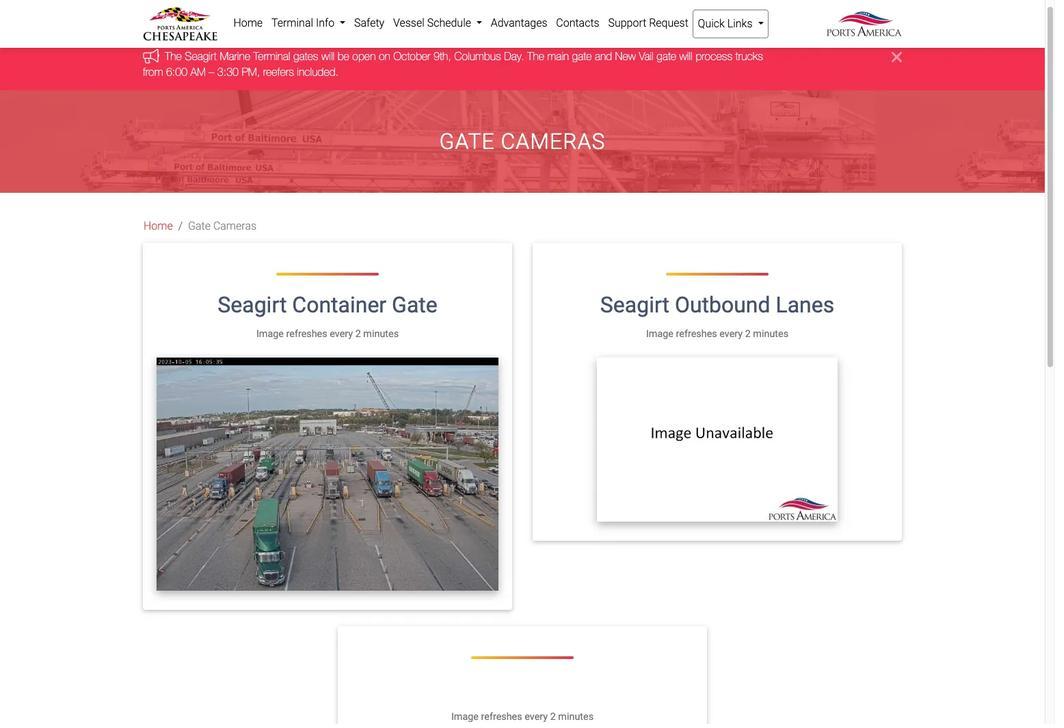 Task type: vqa. For each thing, say whether or not it's contained in the screenshot.
Truck
no



Task type: locate. For each thing, give the bounding box(es) containing it.
support request
[[608, 16, 688, 29]]

seagirt container gate
[[218, 37, 437, 63]]

1 horizontal spatial every
[[525, 456, 548, 468]]

minutes
[[363, 73, 399, 84], [558, 456, 594, 468]]

image
[[256, 73, 284, 84], [451, 456, 479, 468]]

info
[[316, 16, 335, 29]]

support request link
[[604, 10, 693, 37]]

1 vertical spatial image refreshes every 2 minutes
[[451, 456, 594, 468]]

live image image
[[157, 103, 498, 336], [597, 103, 838, 267], [351, 486, 693, 719]]

seagirt for seagirt outbound lanes
[[600, 37, 669, 63]]

live image image for seagirt outbound lanes
[[597, 103, 838, 267]]

every
[[330, 73, 353, 84], [525, 456, 548, 468]]

1 horizontal spatial minutes
[[558, 456, 594, 468]]

2 seagirt from the left
[[600, 37, 669, 63]]

0 vertical spatial image
[[256, 73, 284, 84]]

0 vertical spatial every
[[330, 73, 353, 84]]

0 horizontal spatial every
[[330, 73, 353, 84]]

quick links
[[698, 17, 755, 30]]

support
[[608, 16, 646, 29]]

terminal
[[271, 16, 313, 29]]

image refreshes every 2 minutes
[[256, 73, 399, 84], [451, 456, 594, 468]]

2
[[355, 73, 361, 84], [550, 456, 556, 468]]

1 vertical spatial image
[[451, 456, 479, 468]]

1 horizontal spatial image refreshes every 2 minutes
[[451, 456, 594, 468]]

1 horizontal spatial seagirt
[[600, 37, 669, 63]]

0 horizontal spatial image refreshes every 2 minutes
[[256, 73, 399, 84]]

1 horizontal spatial refreshes
[[481, 456, 522, 468]]

gate
[[392, 37, 437, 63]]

0 horizontal spatial seagirt
[[218, 37, 287, 63]]

vessel
[[393, 16, 424, 29]]

1 vertical spatial 2
[[550, 456, 556, 468]]

seagirt
[[218, 37, 287, 63], [600, 37, 669, 63]]

0 vertical spatial image refreshes every 2 minutes
[[256, 73, 399, 84]]

advantages
[[491, 16, 547, 29]]

outbound
[[675, 37, 770, 63]]

seagirt down support
[[600, 37, 669, 63]]

live image image for image refreshes every 2 minutes
[[351, 486, 693, 719]]

0 vertical spatial minutes
[[363, 73, 399, 84]]

0 horizontal spatial 2
[[355, 73, 361, 84]]

1 seagirt from the left
[[218, 37, 287, 63]]

0 horizontal spatial image
[[256, 73, 284, 84]]

1 vertical spatial minutes
[[558, 456, 594, 468]]

quick links link
[[693, 10, 769, 38]]

1 horizontal spatial image
[[451, 456, 479, 468]]

1 vertical spatial every
[[525, 456, 548, 468]]

0 horizontal spatial refreshes
[[286, 73, 327, 84]]

refreshes
[[286, 73, 327, 84], [481, 456, 522, 468]]

links
[[727, 17, 753, 30]]

seagirt down home link
[[218, 37, 287, 63]]



Task type: describe. For each thing, give the bounding box(es) containing it.
vessel schedule
[[393, 16, 474, 29]]

contacts link
[[552, 10, 604, 37]]

contacts
[[556, 16, 599, 29]]

0 horizontal spatial minutes
[[363, 73, 399, 84]]

schedule
[[427, 16, 471, 29]]

home link
[[229, 10, 267, 37]]

vessel schedule link
[[389, 10, 486, 37]]

container
[[292, 37, 386, 63]]

lanes
[[776, 37, 834, 63]]

seagirt for seagirt container gate
[[218, 37, 287, 63]]

request
[[649, 16, 688, 29]]

1 horizontal spatial 2
[[550, 456, 556, 468]]

home
[[233, 16, 263, 29]]

quick
[[698, 17, 725, 30]]

terminal info link
[[267, 10, 350, 37]]

safety link
[[350, 10, 389, 37]]

1 vertical spatial refreshes
[[481, 456, 522, 468]]

0 vertical spatial 2
[[355, 73, 361, 84]]

safety
[[354, 16, 384, 29]]

terminal info
[[271, 16, 337, 29]]

advantages link
[[486, 10, 552, 37]]

0 vertical spatial refreshes
[[286, 73, 327, 84]]

seagirt outbound lanes
[[600, 37, 834, 63]]



